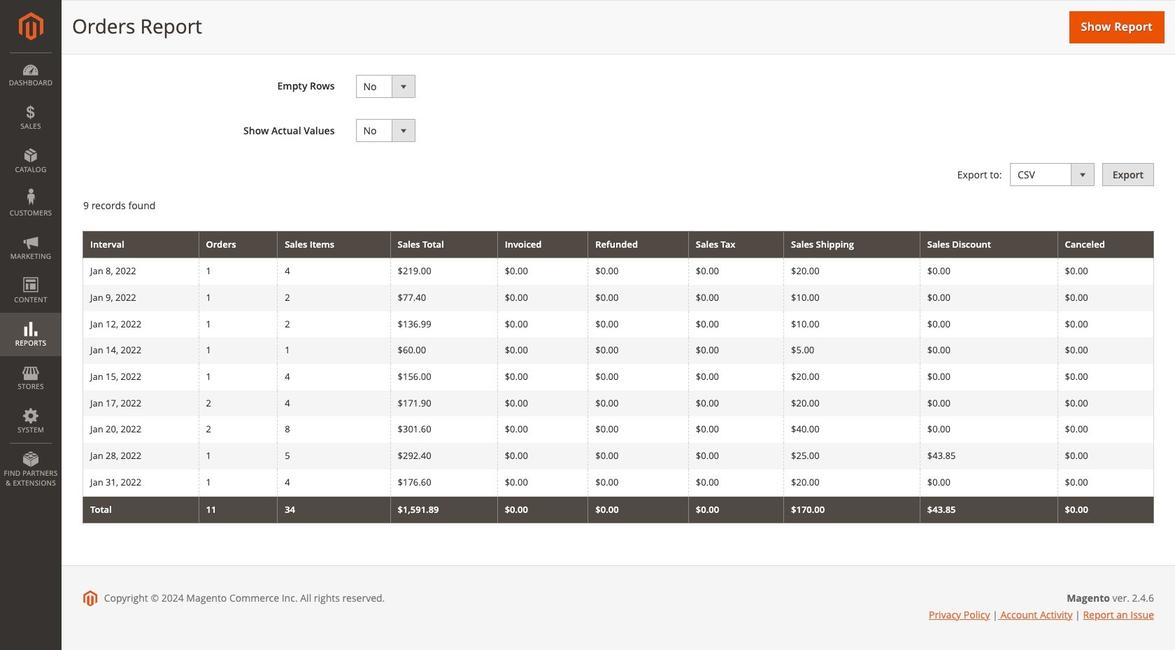 Task type: locate. For each thing, give the bounding box(es) containing it.
menu bar
[[0, 52, 62, 495]]

magento admin panel image
[[19, 12, 43, 41]]



Task type: vqa. For each thing, say whether or not it's contained in the screenshot.
Magento Admin Panel "ICON"
yes



